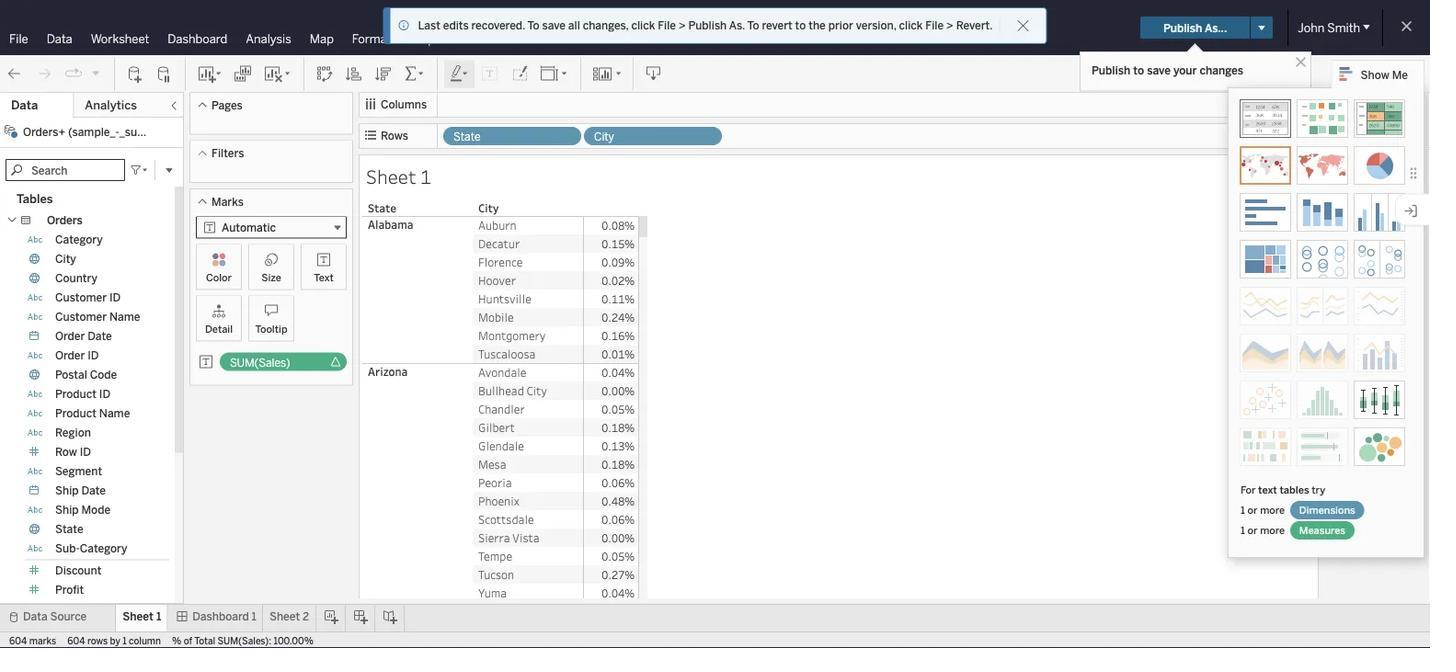 Task type: locate. For each thing, give the bounding box(es) containing it.
tooltip
[[255, 323, 287, 335]]

redo image
[[35, 65, 53, 83]]

product for product id
[[55, 388, 96, 401]]

0 vertical spatial category
[[55, 233, 103, 247]]

public)
[[784, 19, 833, 36]]

save left your
[[1147, 63, 1171, 77]]

state
[[453, 130, 481, 143], [55, 523, 83, 536]]

highlight image
[[449, 65, 470, 83]]

tables
[[1280, 484, 1309, 496]]

publish for publish as...
[[1163, 21, 1202, 34]]

0 vertical spatial name
[[109, 310, 140, 324]]

0 vertical spatial order
[[55, 330, 85, 343]]

0 horizontal spatial state
[[55, 523, 83, 536]]

1 vertical spatial save
[[1147, 63, 1171, 77]]

% of total sum(sales): 100.00%
[[172, 636, 314, 647]]

1 horizontal spatial sheet 1
[[366, 164, 431, 189]]

0 horizontal spatial 604
[[9, 636, 27, 647]]

Chandler, City. Press Space to toggle selection. Press Escape to go back to the left margin. Use arrow keys to navigate headers text field
[[473, 400, 583, 418]]

order for order date
[[55, 330, 85, 343]]

> left "revert."
[[947, 19, 954, 32]]

0 vertical spatial city
[[594, 130, 614, 143]]

dashboard up new worksheet image
[[168, 31, 227, 46]]

1 vertical spatial customer
[[55, 310, 107, 324]]

click
[[631, 19, 655, 32], [899, 19, 923, 32]]

postal code
[[55, 368, 117, 382]]

2 or from the top
[[1248, 524, 1258, 537]]

last
[[418, 19, 440, 32]]

2 to from the left
[[747, 19, 759, 32]]

1 click from the left
[[631, 19, 655, 32]]

data up replay animation icon
[[47, 31, 72, 46]]

2
[[303, 610, 309, 624]]

order id
[[55, 349, 99, 362]]

1 vertical spatial 1 or more
[[1241, 524, 1287, 537]]

sheet
[[366, 164, 416, 189], [123, 610, 154, 624], [269, 610, 300, 624]]

Hoover, City. Press Space to toggle selection. Press Escape to go back to the left margin. Use arrow keys to navigate headers text field
[[473, 271, 583, 290]]

publish inside alert
[[689, 19, 727, 32]]

to left your
[[1133, 63, 1144, 77]]

smith
[[1327, 20, 1360, 35]]

id up customer name
[[109, 291, 121, 304]]

recommended image
[[1240, 146, 1291, 185]]

to right the as.
[[747, 19, 759, 32]]

publish left the as...
[[1163, 21, 1202, 34]]

id for order id
[[88, 349, 99, 362]]

1 or from the top
[[1248, 504, 1258, 516]]

file right the new
[[658, 19, 676, 32]]

1 horizontal spatial click
[[899, 19, 923, 32]]

tables
[[17, 192, 53, 206]]

undo image
[[6, 65, 24, 83]]

order date
[[55, 330, 112, 343]]

dashboard up the total on the bottom of the page
[[193, 610, 249, 624]]

duplicate image
[[234, 65, 252, 83]]

product
[[55, 388, 96, 401], [55, 407, 96, 420]]

text
[[314, 271, 334, 284]]

100.00%
[[274, 636, 314, 647]]

city up country
[[55, 252, 76, 266]]

rows
[[87, 636, 108, 647]]

info image
[[398, 19, 411, 32]]

publish
[[689, 19, 727, 32], [1163, 21, 1202, 34], [1092, 63, 1131, 77]]

1 vertical spatial more
[[1260, 524, 1285, 537]]

file left "revert."
[[926, 19, 944, 32]]

save
[[542, 19, 566, 32], [1147, 63, 1171, 77]]

Florence, City. Press Space to toggle selection. Press Escape to go back to the left margin. Use arrow keys to navigate headers text field
[[473, 253, 583, 271]]

id
[[109, 291, 121, 304], [88, 349, 99, 362], [99, 388, 110, 401], [80, 446, 91, 459]]

data
[[47, 31, 72, 46], [11, 98, 38, 113], [23, 610, 47, 624]]

pause auto updates image
[[155, 65, 174, 83]]

john smith
[[1298, 20, 1360, 35]]

save inside alert
[[542, 19, 566, 32]]

ship date
[[55, 484, 106, 498]]

marks
[[29, 636, 56, 647]]

the
[[809, 19, 826, 32]]

category up discount
[[80, 542, 127, 556]]

customer down country
[[55, 291, 107, 304]]

filters
[[212, 147, 244, 160]]

sort city descending by % of total sales image
[[374, 65, 393, 83]]

save left all
[[542, 19, 566, 32]]

to
[[528, 19, 540, 32], [747, 19, 759, 32]]

0 horizontal spatial to
[[528, 19, 540, 32]]

ship down segment
[[55, 484, 79, 498]]

columns
[[381, 98, 427, 111]]

1 vertical spatial to
[[1133, 63, 1144, 77]]

product up region
[[55, 407, 96, 420]]

row
[[55, 446, 77, 459]]

ship for ship mode
[[55, 504, 79, 517]]

data down "undo" image
[[11, 98, 38, 113]]

1 horizontal spatial sheet
[[269, 610, 300, 624]]

0 horizontal spatial to
[[795, 19, 806, 32]]

name
[[109, 310, 140, 324], [99, 407, 130, 420]]

2 horizontal spatial publish
[[1163, 21, 1202, 34]]

%
[[172, 636, 181, 647]]

Glendale, City. Press Space to toggle selection. Press Escape to go back to the left margin. Use arrow keys to navigate headers text field
[[473, 437, 583, 455]]

changes
[[1200, 63, 1244, 77]]

1 ship from the top
[[55, 484, 79, 498]]

product down 'postal'
[[55, 388, 96, 401]]

name down product id
[[99, 407, 130, 420]]

0 vertical spatial product
[[55, 388, 96, 401]]

1 or more
[[1241, 504, 1287, 516], [1241, 524, 1287, 537]]

604 left the rows
[[67, 636, 85, 647]]

Scottsdale, City. Press Space to toggle selection. Press Escape to go back to the left margin. Use arrow keys to navigate headers text field
[[473, 510, 583, 529]]

dashboard 1
[[193, 610, 257, 624]]

date up mode
[[81, 484, 106, 498]]

new
[[611, 19, 642, 36]]

order up 'postal'
[[55, 349, 85, 362]]

1 vertical spatial state
[[55, 523, 83, 536]]

ship down ship date
[[55, 504, 79, 517]]

id right row
[[80, 446, 91, 459]]

1 horizontal spatial save
[[1147, 63, 1171, 77]]

0 vertical spatial ship
[[55, 484, 79, 498]]

date
[[88, 330, 112, 343], [81, 484, 106, 498]]

publish left your
[[1092, 63, 1131, 77]]

publish left the as.
[[689, 19, 727, 32]]

604
[[9, 636, 27, 647], [67, 636, 85, 647]]

dashboard
[[168, 31, 227, 46], [193, 610, 249, 624]]

1 product from the top
[[55, 388, 96, 401]]

click right version,
[[899, 19, 923, 32]]

dashboard for dashboard
[[168, 31, 227, 46]]

0 horizontal spatial city
[[55, 252, 76, 266]]

> left the as.
[[679, 19, 686, 32]]

0 horizontal spatial publish
[[689, 19, 727, 32]]

more
[[1260, 504, 1285, 516], [1260, 524, 1285, 537]]

1 vertical spatial order
[[55, 349, 85, 362]]

sheet down rows in the left of the page
[[366, 164, 416, 189]]

dashboard for dashboard 1
[[193, 610, 249, 624]]

click right changes,
[[631, 19, 655, 32]]

2 more from the top
[[1260, 524, 1285, 537]]

state down highlight icon
[[453, 130, 481, 143]]

city
[[594, 130, 614, 143], [55, 252, 76, 266]]

1 vertical spatial sheet 1
[[123, 610, 161, 624]]

to left the
[[795, 19, 806, 32]]

customer
[[55, 291, 107, 304], [55, 310, 107, 324]]

2 1 or more from the top
[[1241, 524, 1287, 537]]

1 customer from the top
[[55, 291, 107, 304]]

1 604 from the left
[[9, 636, 27, 647]]

1 horizontal spatial city
[[594, 130, 614, 143]]

category
[[55, 233, 103, 247], [80, 542, 127, 556]]

0 horizontal spatial sheet 1
[[123, 610, 161, 624]]

version,
[[856, 19, 896, 32]]

fit image
[[540, 65, 569, 83]]

0 vertical spatial or
[[1248, 504, 1258, 516]]

Tucson, City. Press Space to toggle selection. Press Escape to go back to the left margin. Use arrow keys to navigate headers text field
[[473, 566, 583, 584]]

id down code
[[99, 388, 110, 401]]

new data source image
[[126, 65, 144, 83]]

1 > from the left
[[679, 19, 686, 32]]

1 horizontal spatial publish
[[1092, 63, 1131, 77]]

sheet 1 down rows in the left of the page
[[366, 164, 431, 189]]

2 product from the top
[[55, 407, 96, 420]]

1 vertical spatial date
[[81, 484, 106, 498]]

sheet left 2
[[269, 610, 300, 624]]

2 order from the top
[[55, 349, 85, 362]]

or
[[1248, 504, 1258, 516], [1248, 524, 1258, 537]]

try
[[1312, 484, 1325, 496]]

1 horizontal spatial >
[[947, 19, 954, 32]]

604 for 604 rows by 1 column
[[67, 636, 85, 647]]

ship
[[55, 484, 79, 498], [55, 504, 79, 517]]

sheet 1 up the column
[[123, 610, 161, 624]]

1 vertical spatial data
[[11, 98, 38, 113]]

product id
[[55, 388, 110, 401]]

0 horizontal spatial click
[[631, 19, 655, 32]]

1 order from the top
[[55, 330, 85, 343]]

publish inside button
[[1163, 21, 1202, 34]]

1 more from the top
[[1260, 504, 1285, 516]]

1 vertical spatial product
[[55, 407, 96, 420]]

0 vertical spatial date
[[88, 330, 112, 343]]

clear sheet image
[[263, 65, 292, 83]]

604 marks
[[9, 636, 56, 647]]

publish as... button
[[1140, 17, 1250, 39]]

1 horizontal spatial 604
[[67, 636, 85, 647]]

measures
[[1299, 524, 1346, 537]]

detail
[[205, 323, 233, 335]]

order
[[55, 330, 85, 343], [55, 349, 85, 362]]

Avondale, City. Press Space to toggle selection. Press Escape to go back to the left margin. Use arrow keys to navigate headers text field
[[473, 363, 583, 382]]

2 customer from the top
[[55, 310, 107, 324]]

of
[[184, 636, 192, 647]]

0 horizontal spatial save
[[542, 19, 566, 32]]

0 vertical spatial to
[[795, 19, 806, 32]]

dimensions
[[1299, 504, 1356, 516]]

order up order id
[[55, 330, 85, 343]]

Bullhead City, City. Press Space to toggle selection. Press Escape to go back to the left margin. Use arrow keys to navigate headers text field
[[473, 382, 583, 400]]

1 vertical spatial name
[[99, 407, 130, 420]]

>
[[679, 19, 686, 32], [947, 19, 954, 32]]

city down show/hide cards image
[[594, 130, 614, 143]]

revert.
[[956, 19, 993, 32]]

Mobile, City. Press Space to toggle selection. Press Escape to go back to the left margin. Use arrow keys to navigate headers text field
[[473, 308, 583, 327]]

1 vertical spatial ship
[[55, 504, 79, 517]]

0 vertical spatial 1 or more
[[1241, 504, 1287, 516]]

id for product id
[[99, 388, 110, 401]]

revert
[[762, 19, 793, 32]]

or for dimensions
[[1248, 504, 1258, 516]]

state up sub-
[[55, 523, 83, 536]]

name down customer id
[[109, 310, 140, 324]]

604 left the marks
[[9, 636, 27, 647]]

1 vertical spatial or
[[1248, 524, 1258, 537]]

2 604 from the left
[[67, 636, 85, 647]]

0 vertical spatial more
[[1260, 504, 1285, 516]]

2 ship from the top
[[55, 504, 79, 517]]

0 horizontal spatial >
[[679, 19, 686, 32]]

0 vertical spatial customer
[[55, 291, 107, 304]]

worksheet
[[91, 31, 149, 46]]

swap rows and columns image
[[315, 65, 334, 83]]

date for ship date
[[81, 484, 106, 498]]

orders+ (sample_-_superstore)
[[23, 125, 185, 138]]

1 horizontal spatial to
[[747, 19, 759, 32]]

to right "recovered."
[[528, 19, 540, 32]]

map
[[310, 31, 334, 46]]

0 vertical spatial dashboard
[[168, 31, 227, 46]]

0 vertical spatial state
[[453, 130, 481, 143]]

customer up order date
[[55, 310, 107, 324]]

Alabama, State. Press Space to toggle selection. Press Escape to go back to the left margin. Use arrow keys to navigate headers text field
[[362, 216, 473, 363]]

total
[[194, 636, 215, 647]]

product name
[[55, 407, 130, 420]]

id up postal code at the bottom left of page
[[88, 349, 99, 362]]

1 vertical spatial city
[[55, 252, 76, 266]]

more for dimensions
[[1260, 504, 1285, 516]]

0 vertical spatial save
[[542, 19, 566, 32]]

help
[[410, 31, 435, 46]]

sheet up the column
[[123, 610, 154, 624]]

category down orders
[[55, 233, 103, 247]]

1 1 or more from the top
[[1241, 504, 1287, 516]]

2 vertical spatial data
[[23, 610, 47, 624]]

Mesa, City. Press Space to toggle selection. Press Escape to go back to the left margin. Use arrow keys to navigate headers text field
[[473, 455, 583, 474]]

Montgomery, City. Press Space to toggle selection. Press Escape to go back to the left margin. Use arrow keys to navigate headers text field
[[473, 327, 583, 345]]

data up 604 marks
[[23, 610, 47, 624]]

size
[[261, 271, 281, 284]]

to
[[795, 19, 806, 32], [1133, 63, 1144, 77]]

publish to save your changes
[[1092, 63, 1244, 77]]

edits
[[443, 19, 469, 32]]

close image
[[1292, 53, 1310, 71]]

file up "undo" image
[[9, 31, 28, 46]]

source
[[50, 610, 87, 624]]

1 vertical spatial dashboard
[[193, 610, 249, 624]]

date down customer name
[[88, 330, 112, 343]]

segment
[[55, 465, 102, 478]]

1 horizontal spatial file
[[658, 19, 676, 32]]



Task type: vqa. For each thing, say whether or not it's contained in the screenshot.
Workbook thumbnail related to first Angela Drucioc image
no



Task type: describe. For each thing, give the bounding box(es) containing it.
workbook
[[645, 19, 716, 36]]

discount
[[55, 564, 102, 578]]

sheet 2
[[269, 610, 309, 624]]

orders
[[47, 214, 83, 227]]

john
[[1298, 20, 1325, 35]]

show/hide cards image
[[592, 65, 622, 83]]

2 click from the left
[[899, 19, 923, 32]]

replay animation image
[[90, 67, 101, 78]]

Yuma, City. Press Space to toggle selection. Press Escape to go back to the left margin. Use arrow keys to navigate headers text field
[[473, 584, 583, 602]]

Peoria, City. Press Space to toggle selection. Press Escape to go back to the left margin. Use arrow keys to navigate headers text field
[[473, 474, 583, 492]]

changes,
[[583, 19, 629, 32]]

recovered.
[[471, 19, 525, 32]]

sum(sales):
[[218, 636, 271, 647]]

new worksheet image
[[197, 65, 223, 83]]

postal
[[55, 368, 87, 382]]

sub-category
[[55, 542, 127, 556]]

Auburn, City. Press Space to toggle selection. Press Escape to go back to the left margin. Use arrow keys to navigate headers text field
[[473, 216, 583, 235]]

collapse image
[[168, 100, 179, 111]]

marks. press enter to open the view data window.. use arrow keys to navigate data visualization elements. image
[[583, 216, 639, 648]]

sum(sales)
[[230, 356, 290, 369]]

prior
[[828, 19, 853, 32]]

604 rows by 1 column
[[67, 636, 161, 647]]

quantity
[[55, 603, 100, 616]]

customer for customer id
[[55, 291, 107, 304]]

download image
[[645, 65, 663, 83]]

profit
[[55, 584, 84, 597]]

marks
[[212, 195, 244, 208]]

replay animation image
[[64, 65, 83, 83]]

new workbook (tableau public)
[[611, 19, 833, 36]]

date for order date
[[88, 330, 112, 343]]

publish as...
[[1163, 21, 1227, 34]]

Arizona, State. Press Space to toggle selection. Press Escape to go back to the left margin. Use arrow keys to navigate headers text field
[[362, 363, 473, 602]]

Gilbert, City. Press Space to toggle selection. Press Escape to go back to the left margin. Use arrow keys to navigate headers text field
[[473, 418, 583, 437]]

1 vertical spatial category
[[80, 542, 127, 556]]

for text tables try
[[1241, 484, 1325, 496]]

1 or more for dimensions
[[1241, 504, 1287, 516]]

show
[[1361, 68, 1390, 81]]

sub-
[[55, 542, 80, 556]]

mode
[[81, 504, 110, 517]]

1 horizontal spatial to
[[1133, 63, 1144, 77]]

row id
[[55, 446, 91, 459]]

Phoenix, City. Press Space to toggle selection. Press Escape to go back to the left margin. Use arrow keys to navigate headers text field
[[473, 492, 583, 510]]

2 > from the left
[[947, 19, 954, 32]]

analytics
[[85, 98, 137, 113]]

your
[[1174, 63, 1197, 77]]

customer for customer name
[[55, 310, 107, 324]]

Tempe, City. Press Space to toggle selection. Press Escape to go back to the left margin. Use arrow keys to navigate headers text field
[[473, 547, 583, 566]]

for
[[1241, 484, 1256, 496]]

to inside last edits recovered. to save all changes, click file > publish as. to revert to the prior version, click file > revert. alert
[[795, 19, 806, 32]]

or for measures
[[1248, 524, 1258, 537]]

rows
[[381, 129, 408, 143]]

id for row id
[[80, 446, 91, 459]]

last edits recovered. to save all changes, click file > publish as. to revert to the prior version, click file > revert.
[[418, 19, 993, 32]]

order for order id
[[55, 349, 85, 362]]

(tableau
[[720, 19, 780, 36]]

all
[[568, 19, 580, 32]]

me
[[1392, 68, 1408, 81]]

format
[[352, 31, 391, 46]]

_superstore)
[[119, 125, 185, 138]]

2 horizontal spatial sheet
[[366, 164, 416, 189]]

Sierra Vista, City. Press Space to toggle selection. Press Escape to go back to the left margin. Use arrow keys to navigate headers text field
[[473, 529, 583, 547]]

column
[[129, 636, 161, 647]]

analysis
[[246, 31, 291, 46]]

more for measures
[[1260, 524, 1285, 537]]

Tuscaloosa, City. Press Space to toggle selection. Press Escape to go back to the left margin. Use arrow keys to navigate headers text field
[[473, 345, 583, 363]]

as.
[[729, 19, 745, 32]]

0 horizontal spatial sheet
[[123, 610, 154, 624]]

Decatur, City. Press Space to toggle selection. Press Escape to go back to the left margin. Use arrow keys to navigate headers text field
[[473, 235, 583, 253]]

publish for publish to save your changes
[[1092, 63, 1131, 77]]

as...
[[1205, 21, 1227, 34]]

0 vertical spatial sheet 1
[[366, 164, 431, 189]]

data source
[[23, 610, 87, 624]]

name for product name
[[99, 407, 130, 420]]

text
[[1258, 484, 1277, 496]]

0 vertical spatial data
[[47, 31, 72, 46]]

color
[[206, 271, 232, 284]]

pages
[[212, 98, 243, 112]]

ship for ship date
[[55, 484, 79, 498]]

country
[[55, 272, 97, 285]]

Huntsville, City. Press Space to toggle selection. Press Escape to go back to the left margin. Use arrow keys to navigate headers text field
[[473, 290, 583, 308]]

ship mode
[[55, 504, 110, 517]]

604 for 604 marks
[[9, 636, 27, 647]]

show me button
[[1331, 60, 1425, 88]]

0 horizontal spatial file
[[9, 31, 28, 46]]

totals image
[[404, 65, 426, 83]]

2 horizontal spatial file
[[926, 19, 944, 32]]

code
[[90, 368, 117, 382]]

1 or more for measures
[[1241, 524, 1287, 537]]

show labels image
[[481, 65, 499, 83]]

region
[[55, 426, 91, 440]]

name for customer name
[[109, 310, 140, 324]]

1 to from the left
[[528, 19, 540, 32]]

show me
[[1361, 68, 1408, 81]]

Search text field
[[6, 159, 125, 181]]

last edits recovered. to save all changes, click file > publish as. to revert to the prior version, click file > revert. alert
[[418, 17, 993, 34]]

by
[[110, 636, 120, 647]]

(sample_-
[[68, 125, 119, 138]]

1 horizontal spatial state
[[453, 130, 481, 143]]

id for customer id
[[109, 291, 121, 304]]

orders+
[[23, 125, 65, 138]]

customer id
[[55, 291, 121, 304]]

sort city ascending by % of total sales image
[[345, 65, 363, 83]]

format workbook image
[[510, 65, 529, 83]]

customer name
[[55, 310, 140, 324]]

product for product name
[[55, 407, 96, 420]]



